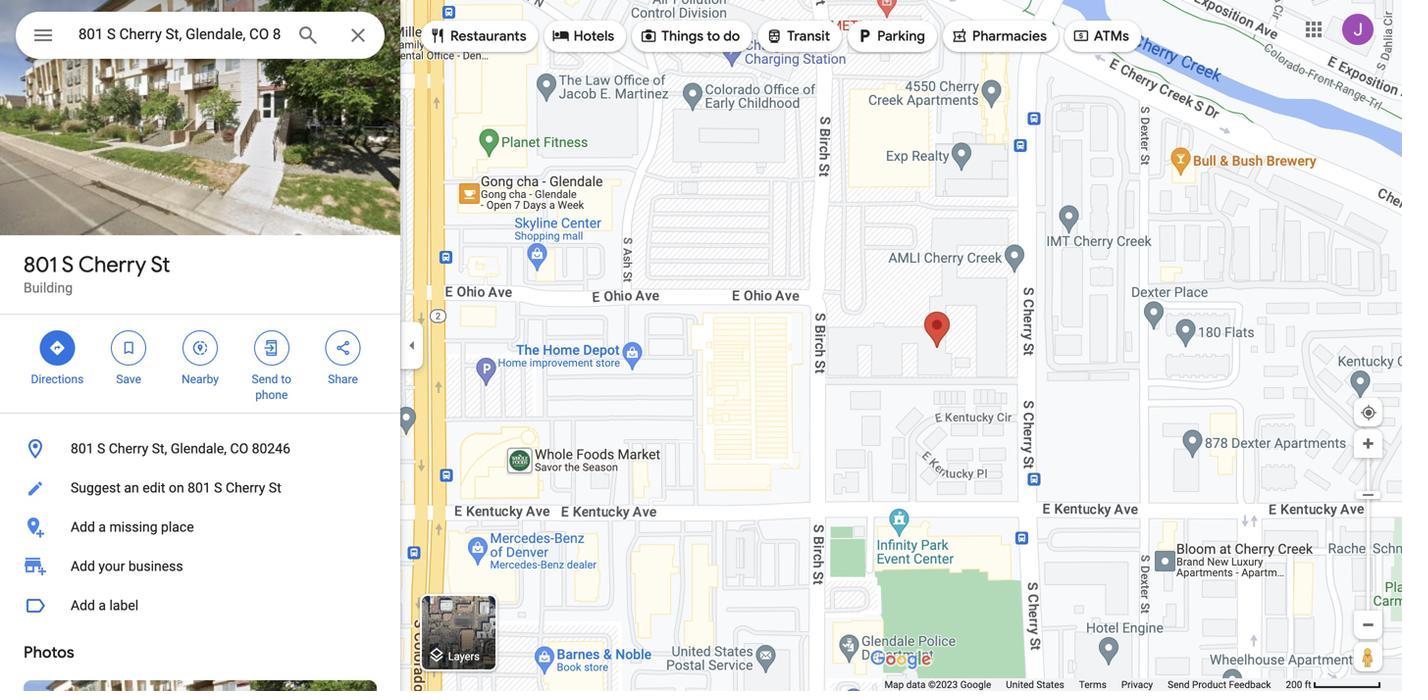 Task type: describe. For each thing, give the bounding box(es) containing it.
glendale,
[[171, 441, 227, 457]]

edit
[[143, 480, 165, 497]]

 search field
[[16, 12, 385, 63]]

do
[[723, 27, 740, 45]]


[[31, 21, 55, 50]]

building
[[24, 280, 73, 296]]

801 s cherry st, glendale, co 80246 button
[[0, 430, 400, 469]]

send for send product feedback
[[1168, 680, 1190, 691]]

 button
[[16, 12, 71, 63]]

cherry inside button
[[226, 480, 265, 497]]

an
[[124, 480, 139, 497]]

to inside send to phone
[[281, 373, 291, 387]]

s inside button
[[214, 480, 222, 497]]

zoom in image
[[1361, 437, 1376, 451]]

save
[[116, 373, 141, 387]]

801 s cherry st building
[[24, 251, 170, 296]]


[[552, 25, 570, 47]]

google
[[960, 680, 991, 691]]

co
[[230, 441, 248, 457]]

map
[[885, 680, 904, 691]]

send for send to phone
[[252, 373, 278, 387]]


[[640, 25, 658, 47]]

add a missing place
[[71, 520, 194, 536]]

add a label
[[71, 598, 139, 614]]


[[48, 338, 66, 359]]

things
[[662, 27, 704, 45]]


[[766, 25, 783, 47]]

google account: jake watembach  
(jake.watembach@adept.ai) image
[[1342, 14, 1374, 45]]

send to phone
[[252, 373, 291, 402]]

nearby
[[182, 373, 219, 387]]

united states
[[1006, 680, 1065, 691]]

©2023
[[928, 680, 958, 691]]

business
[[128, 559, 183, 575]]

st inside 801 s cherry st building
[[151, 251, 170, 279]]

s for st,
[[97, 441, 105, 457]]

your
[[99, 559, 125, 575]]

restaurants
[[450, 27, 527, 45]]

801 s cherry st main content
[[0, 0, 400, 692]]

 restaurants
[[429, 25, 527, 47]]

add your business
[[71, 559, 183, 575]]

200 ft button
[[1286, 680, 1382, 691]]

terms
[[1079, 680, 1107, 691]]

cherry for st
[[78, 251, 146, 279]]

atms
[[1094, 27, 1129, 45]]


[[334, 338, 352, 359]]


[[191, 338, 209, 359]]

 hotels
[[552, 25, 614, 47]]

 atms
[[1073, 25, 1129, 47]]

hotels
[[574, 27, 614, 45]]

ft
[[1305, 680, 1312, 691]]

to inside ' things to do'
[[707, 27, 720, 45]]

801 inside button
[[188, 480, 211, 497]]

terms button
[[1079, 679, 1107, 692]]

200 ft
[[1286, 680, 1312, 691]]



Task type: vqa. For each thing, say whether or not it's contained in the screenshot.


Task type: locate. For each thing, give the bounding box(es) containing it.
 things to do
[[640, 25, 740, 47]]

1 add from the top
[[71, 520, 95, 536]]

privacy
[[1122, 680, 1153, 691]]

1 vertical spatial cherry
[[109, 441, 148, 457]]

send inside button
[[1168, 680, 1190, 691]]

a for label
[[99, 598, 106, 614]]

to left do
[[707, 27, 720, 45]]

to up phone
[[281, 373, 291, 387]]

layers
[[448, 651, 480, 663]]

0 horizontal spatial s
[[62, 251, 74, 279]]

0 vertical spatial send
[[252, 373, 278, 387]]

801 up building
[[24, 251, 57, 279]]

send product feedback button
[[1168, 679, 1271, 692]]

add for add a missing place
[[71, 520, 95, 536]]

801 inside 801 s cherry st building
[[24, 251, 57, 279]]

add left your
[[71, 559, 95, 575]]

801 inside "button"
[[71, 441, 94, 457]]

st,
[[152, 441, 167, 457]]

states
[[1037, 680, 1065, 691]]

footer inside google maps element
[[885, 679, 1286, 692]]

1 vertical spatial st
[[269, 480, 281, 497]]

1 a from the top
[[99, 520, 106, 536]]

801
[[24, 251, 57, 279], [71, 441, 94, 457], [188, 480, 211, 497]]

80246
[[252, 441, 290, 457]]

google maps element
[[0, 0, 1402, 692]]

0 horizontal spatial to
[[281, 373, 291, 387]]

cherry up ''
[[78, 251, 146, 279]]

0 horizontal spatial send
[[252, 373, 278, 387]]

transit
[[787, 27, 830, 45]]

suggest
[[71, 480, 121, 497]]


[[263, 338, 280, 359]]

st
[[151, 251, 170, 279], [269, 480, 281, 497]]

add
[[71, 520, 95, 536], [71, 559, 95, 575], [71, 598, 95, 614]]

1 vertical spatial a
[[99, 598, 106, 614]]

2 add from the top
[[71, 559, 95, 575]]

suggest an edit on 801 s cherry st button
[[0, 469, 400, 508]]

collapse side panel image
[[401, 335, 423, 357]]


[[856, 25, 873, 47]]

phone
[[255, 389, 288, 402]]

to
[[707, 27, 720, 45], [281, 373, 291, 387]]

1 horizontal spatial st
[[269, 480, 281, 497]]

1 vertical spatial add
[[71, 559, 95, 575]]

 pharmacies
[[951, 25, 1047, 47]]

1 horizontal spatial to
[[707, 27, 720, 45]]

a left label
[[99, 598, 106, 614]]

2 horizontal spatial 801
[[188, 480, 211, 497]]

1 horizontal spatial 801
[[71, 441, 94, 457]]

add left label
[[71, 598, 95, 614]]

2 a from the top
[[99, 598, 106, 614]]

2 vertical spatial 801
[[188, 480, 211, 497]]

add down 'suggest'
[[71, 520, 95, 536]]

united states button
[[1006, 679, 1065, 692]]

add your business link
[[0, 548, 400, 587]]


[[120, 338, 138, 359]]

show your location image
[[1360, 404, 1378, 422]]

1 vertical spatial 801
[[71, 441, 94, 457]]

0 vertical spatial to
[[707, 27, 720, 45]]

0 vertical spatial a
[[99, 520, 106, 536]]

0 horizontal spatial st
[[151, 251, 170, 279]]

place
[[161, 520, 194, 536]]

privacy button
[[1122, 679, 1153, 692]]


[[951, 25, 969, 47]]

801 up 'suggest'
[[71, 441, 94, 457]]

a
[[99, 520, 106, 536], [99, 598, 106, 614]]

801 S Cherry St, Glendale, CO 80246 field
[[16, 12, 385, 59]]

st inside suggest an edit on 801 s cherry st button
[[269, 480, 281, 497]]

add for add your business
[[71, 559, 95, 575]]


[[1073, 25, 1090, 47]]

feedback
[[1229, 680, 1271, 691]]

united
[[1006, 680, 1034, 691]]

a left missing
[[99, 520, 106, 536]]

0 vertical spatial cherry
[[78, 251, 146, 279]]

add a missing place button
[[0, 508, 400, 548]]

none field inside 801 s cherry st, glendale, co 80246 field
[[79, 23, 281, 46]]

cherry for st,
[[109, 441, 148, 457]]

add for add a label
[[71, 598, 95, 614]]

cherry down co in the bottom of the page
[[226, 480, 265, 497]]

1 vertical spatial send
[[1168, 680, 1190, 691]]

0 vertical spatial 801
[[24, 251, 57, 279]]

801 right on
[[188, 480, 211, 497]]

a for missing
[[99, 520, 106, 536]]

label
[[109, 598, 139, 614]]

 parking
[[856, 25, 925, 47]]

send up phone
[[252, 373, 278, 387]]

photos
[[24, 643, 74, 663]]

s
[[62, 251, 74, 279], [97, 441, 105, 457], [214, 480, 222, 497]]

cherry
[[78, 251, 146, 279], [109, 441, 148, 457], [226, 480, 265, 497]]

1 vertical spatial s
[[97, 441, 105, 457]]

send product feedback
[[1168, 680, 1271, 691]]

send
[[252, 373, 278, 387], [1168, 680, 1190, 691]]

pharmacies
[[972, 27, 1047, 45]]

suggest an edit on 801 s cherry st
[[71, 480, 281, 497]]

send left the product
[[1168, 680, 1190, 691]]

1 vertical spatial to
[[281, 373, 291, 387]]

product
[[1192, 680, 1227, 691]]

data
[[906, 680, 926, 691]]

s inside "button"
[[97, 441, 105, 457]]

2 horizontal spatial s
[[214, 480, 222, 497]]

3 add from the top
[[71, 598, 95, 614]]

s inside 801 s cherry st building
[[62, 251, 74, 279]]

1 horizontal spatial s
[[97, 441, 105, 457]]

s for st
[[62, 251, 74, 279]]

801 for st,
[[71, 441, 94, 457]]

cherry left st,
[[109, 441, 148, 457]]

zoom out image
[[1361, 618, 1376, 633]]

200
[[1286, 680, 1303, 691]]

actions for 801 s cherry st region
[[0, 315, 400, 413]]

s up building
[[62, 251, 74, 279]]

s right on
[[214, 480, 222, 497]]

0 vertical spatial add
[[71, 520, 95, 536]]

 transit
[[766, 25, 830, 47]]

map data ©2023 google
[[885, 680, 991, 691]]

2 vertical spatial add
[[71, 598, 95, 614]]

send inside send to phone
[[252, 373, 278, 387]]

add a label button
[[0, 587, 400, 626]]

2 vertical spatial s
[[214, 480, 222, 497]]

footer
[[885, 679, 1286, 692]]

801 for st
[[24, 251, 57, 279]]

2 vertical spatial cherry
[[226, 480, 265, 497]]

on
[[169, 480, 184, 497]]

None field
[[79, 23, 281, 46]]


[[429, 25, 447, 47]]

1 horizontal spatial send
[[1168, 680, 1190, 691]]

parking
[[877, 27, 925, 45]]

directions
[[31, 373, 84, 387]]

s up 'suggest'
[[97, 441, 105, 457]]

show street view coverage image
[[1354, 643, 1383, 672]]

cherry inside "button"
[[109, 441, 148, 457]]

missing
[[109, 520, 158, 536]]

share
[[328, 373, 358, 387]]

footer containing map data ©2023 google
[[885, 679, 1286, 692]]

0 vertical spatial s
[[62, 251, 74, 279]]

0 vertical spatial st
[[151, 251, 170, 279]]

0 horizontal spatial 801
[[24, 251, 57, 279]]

cherry inside 801 s cherry st building
[[78, 251, 146, 279]]

801 s cherry st, glendale, co 80246
[[71, 441, 290, 457]]



